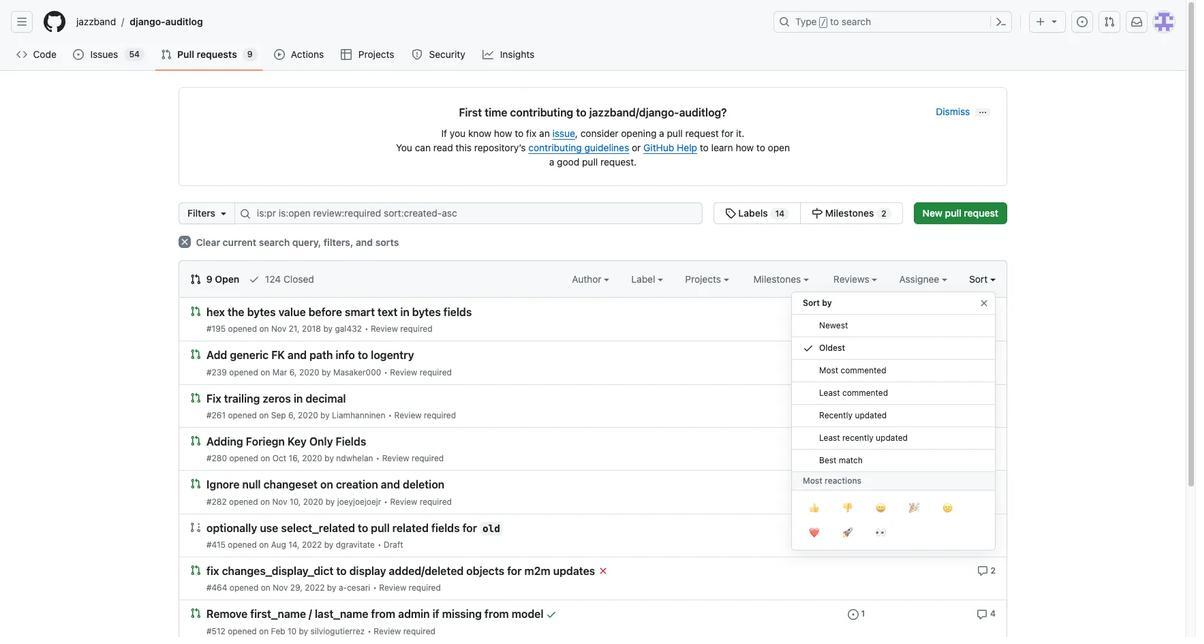Task type: vqa. For each thing, say whether or not it's contained in the screenshot.
required within the the Adding Foriegn Key Only Fields #280             opened on Oct 16, 2020 by ndwhelan • Review required
yes



Task type: describe. For each thing, give the bounding box(es) containing it.
draft link
[[384, 540, 403, 550]]

ndwhelan
[[336, 453, 373, 464]]

before
[[308, 306, 342, 318]]

opened inside the 'fix trailing zeros in decimal #261             opened on sep 6, 2020 by liamhanninen • review required'
[[228, 410, 257, 420]]

an
[[539, 127, 550, 139]]

updates
[[553, 565, 595, 577]]

by inside menu
[[822, 298, 832, 308]]

good
[[557, 156, 580, 168]]

#195
[[207, 324, 226, 334]]

required inside adding foriegn key only fields #280             opened on oct 16, 2020 by ndwhelan • review required
[[412, 453, 444, 464]]

foriegn
[[246, 436, 285, 448]]

django-auditlog link
[[124, 11, 208, 33]]

path
[[310, 349, 333, 362]]

0 horizontal spatial search
[[259, 236, 290, 248]]

,
[[575, 127, 578, 139]]

review inside add generic fk and path info to logentry #239             opened on mar 6, 2020 by masaker000 • review required
[[390, 367, 417, 377]]

• right cesari
[[373, 583, 377, 593]]

a inside the to learn how to open a good pull request.
[[549, 156, 554, 168]]

comment image for add generic fk and path info to logentry
[[978, 350, 989, 361]]

in inside 'hex the bytes value before smart text in bytes fields #195             opened on nov 21, 2018 by gal432 • review required'
[[400, 306, 409, 318]]

issue opened image for fix trailing zeros in decimal
[[848, 393, 858, 404]]

#464             opened on nov 29, 2022 by a-cesari • review required
[[207, 583, 441, 593]]

reviews
[[834, 273, 872, 285]]

Search all issues text field
[[234, 202, 703, 224]]

none search field containing filters
[[179, 202, 903, 224]]

by inside ignore null changeset on creation and deletion #282             opened on nov 10, 2020 by joeyjoejoejr • review required
[[326, 497, 335, 507]]

by inside the 'fix trailing zeros in decimal #261             opened on sep 6, 2020 by liamhanninen • review required'
[[320, 410, 330, 420]]

1 for fix trailing zeros in decimal
[[861, 393, 865, 403]]

missing
[[442, 608, 482, 621]]

1 comment image from the top
[[977, 480, 988, 490]]

open pull request element for hex
[[190, 305, 201, 317]]

best match
[[819, 455, 863, 466]]

• inside optionally use select_related to pull related fields for old #415             opened on aug 14, 2022 by dgravitate • draft
[[378, 540, 381, 550]]

sep
[[271, 410, 286, 420]]

least recently updated
[[819, 433, 908, 443]]

remove first_name / last_name from admin if missing from model
[[207, 608, 544, 621]]

requests
[[197, 48, 237, 60]]

on inside optionally use select_related to pull related fields for old #415             opened on aug 14, 2022 by dgravitate • draft
[[259, 540, 269, 550]]

labels
[[738, 207, 768, 219]]

commented for most commented
[[841, 365, 886, 376]]

most for most commented
[[819, 365, 838, 376]]

gal432 link
[[335, 324, 362, 334]]

#282
[[207, 497, 227, 507]]

play image
[[274, 49, 285, 60]]

add generic fk and path info to logentry #239             opened on mar 6, 2020 by masaker000 • review required
[[207, 349, 452, 377]]

consider
[[580, 127, 619, 139]]

open pull request image for fix trailing zeros in decimal
[[190, 392, 201, 403]]

14
[[775, 209, 785, 219]]

masaker000
[[333, 367, 381, 377]]

2 vertical spatial for
[[507, 565, 522, 577]]

newest link
[[792, 315, 995, 337]]

liamhanninen link
[[332, 410, 385, 420]]

review required link for ignore null changeset on creation and deletion
[[390, 497, 452, 507]]

to up ,
[[576, 106, 587, 119]]

on inside adding foriegn key only fields #280             opened on oct 16, 2020 by ndwhelan • review required
[[261, 453, 270, 464]]

recently
[[842, 433, 874, 443]]

to up the a-
[[336, 565, 347, 577]]

oldest
[[819, 343, 845, 353]]

pull inside the to learn how to open a good pull request.
[[582, 156, 598, 168]]

learn
[[711, 142, 733, 153]]

2 link for fix trailing zeros in decimal
[[977, 392, 996, 403]]

or
[[632, 142, 641, 153]]

insights link
[[477, 44, 541, 65]]

• inside ignore null changeset on creation and deletion #282             opened on nov 10, 2020 by joeyjoejoejr • review required
[[384, 497, 388, 507]]

old
[[482, 523, 500, 534]]

open pull request image for add generic fk and path info to logentry
[[190, 349, 201, 360]]

clear current search query, filters, and sorts link
[[179, 236, 399, 248]]

124 closed link
[[249, 272, 314, 286]]

logentry
[[371, 349, 414, 362]]

code link
[[11, 44, 62, 65]]

👍
[[809, 501, 819, 515]]

opened inside optionally use select_related to pull related fields for old #415             opened on aug 14, 2022 by dgravitate • draft
[[228, 540, 257, 550]]

ignore null changeset on creation and deletion #282             opened on nov 10, 2020 by joeyjoejoejr • review required
[[207, 479, 452, 507]]

auditlog?
[[679, 106, 727, 119]]

homepage image
[[44, 11, 65, 33]]

in inside the 'fix trailing zeros in decimal #261             opened on sep 6, 2020 by liamhanninen • review required'
[[294, 393, 303, 405]]

on down "changes_display_dict" on the bottom of page
[[261, 583, 270, 593]]

current
[[223, 236, 256, 248]]

open pull request image for hex the bytes value before smart text in bytes fields
[[190, 306, 201, 317]]

check image
[[803, 343, 814, 354]]

auditlog
[[165, 16, 203, 27]]

zeros
[[263, 393, 291, 405]]

👎
[[842, 501, 853, 515]]

1 horizontal spatial search
[[842, 16, 871, 27]]

😕 link
[[931, 496, 964, 521]]

least recently updated link
[[792, 427, 995, 450]]

and for creation
[[381, 479, 400, 491]]

to inside add generic fk and path info to logentry #239             opened on mar 6, 2020 by masaker000 • review required
[[358, 349, 368, 362]]

silviogutierrez
[[310, 626, 365, 636]]

7 open pull request element from the top
[[190, 607, 201, 619]]

objects
[[466, 565, 504, 577]]

most reactions
[[803, 476, 862, 486]]

opened right #464
[[230, 583, 259, 593]]

/ for type
[[821, 18, 826, 27]]

pull requests
[[177, 48, 237, 60]]

...
[[979, 105, 987, 115]]

opened inside ignore null changeset on creation and deletion #282             opened on nov 10, 2020 by joeyjoejoejr • review required
[[229, 497, 258, 507]]

close menu image
[[979, 298, 990, 309]]

this
[[456, 142, 472, 153]]

1 vertical spatial issue opened image
[[73, 49, 84, 60]]

sort by menu
[[791, 286, 996, 562]]

fix trailing zeros in decimal link
[[207, 393, 346, 405]]

open pull request image for ignore null changeset on creation and deletion
[[190, 479, 201, 490]]

projects inside popup button
[[685, 273, 724, 285]]

to right 'type'
[[830, 16, 839, 27]]

1 / 6 checks ok image
[[598, 566, 609, 577]]

how inside the to learn how to open a good pull request.
[[736, 142, 754, 153]]

1 horizontal spatial fix
[[526, 127, 537, 139]]

by inside 'hex the bytes value before smart text in bytes fields #195             opened on nov 21, 2018 by gal432 • review required'
[[323, 324, 333, 334]]

for inside optionally use select_related to pull related fields for old #415             opened on aug 14, 2022 by dgravitate • draft
[[462, 522, 477, 534]]

comment image for hex the bytes value before smart text in bytes fields
[[977, 307, 988, 318]]

least for least recently updated
[[819, 433, 840, 443]]

new pull request
[[923, 207, 998, 219]]

Issues search field
[[234, 202, 703, 224]]

to right help
[[700, 142, 709, 153]]

😄 link
[[864, 496, 898, 521]]

null
[[242, 479, 261, 491]]

❤️
[[809, 525, 819, 539]]

opened inside adding foriegn key only fields #280             opened on oct 16, 2020 by ndwhelan • review required
[[229, 453, 258, 464]]

#512             opened on feb 10 by silviogutierrez • review required
[[207, 626, 435, 636]]

it.
[[736, 127, 745, 139]]

assignee button
[[899, 272, 947, 286]]

help
[[677, 142, 697, 153]]

pull
[[177, 48, 194, 60]]

repository's
[[474, 142, 526, 153]]

updated inside 'link'
[[876, 433, 908, 443]]

0 vertical spatial a
[[659, 127, 664, 139]]

1 horizontal spatial triangle down image
[[1049, 16, 1060, 27]]

#415
[[207, 540, 226, 550]]

first time contributing to jazzband/django-auditlog?
[[459, 106, 727, 119]]

assignee
[[899, 273, 942, 285]]

6 open pull request element from the top
[[190, 564, 201, 576]]

open pull request element for ignore
[[190, 478, 201, 490]]

review required link for hex the bytes value before smart text in bytes fields
[[371, 324, 432, 334]]

by right 10
[[299, 626, 308, 636]]

pull inside optionally use select_related to pull related fields for old #415             opened on aug 14, 2022 by dgravitate • draft
[[371, 522, 390, 534]]

nov inside 'hex the bytes value before smart text in bytes fields #195             opened on nov 21, 2018 by gal432 • review required'
[[271, 324, 286, 334]]

fix trailing zeros in decimal #261             opened on sep 6, 2020 by liamhanninen • review required
[[207, 393, 456, 420]]

open pull request element for fix
[[190, 392, 201, 403]]

liamhanninen
[[332, 410, 385, 420]]

2 comment image from the top
[[977, 566, 988, 577]]

review required link for fix trailing zeros in decimal
[[394, 410, 456, 420]]

6, inside the 'fix trailing zeros in decimal #261             opened on sep 6, 2020 by liamhanninen • review required'
[[288, 410, 296, 420]]

review inside ignore null changeset on creation and deletion #282             opened on nov 10, 2020 by joeyjoejoejr • review required
[[390, 497, 417, 507]]

key
[[288, 436, 307, 448]]

hex the bytes value before smart text in bytes fields #195             opened on nov 21, 2018 by gal432 • review required
[[207, 306, 472, 334]]

9 for 9
[[247, 49, 253, 59]]

filters
[[187, 207, 215, 219]]

to up repository's
[[515, 127, 524, 139]]

2 inside milestones 2
[[881, 209, 886, 219]]

to inside optionally use select_related to pull related fields for old #415             opened on aug 14, 2022 by dgravitate • draft
[[358, 522, 368, 534]]

sort for sort by
[[803, 298, 820, 308]]

• inside add generic fk and path info to logentry #239             opened on mar 6, 2020 by masaker000 • review required
[[384, 367, 388, 377]]

dgravitate
[[336, 540, 375, 550]]

joeyjoejoejr
[[337, 497, 381, 507]]

0 vertical spatial git pull request image
[[1104, 16, 1115, 27]]

decimal
[[306, 393, 346, 405]]

graph image
[[483, 49, 494, 60]]

by inside adding foriegn key only fields #280             opened on oct 16, 2020 by ndwhelan • review required
[[325, 453, 334, 464]]

by left the a-
[[327, 583, 336, 593]]

sort for sort
[[969, 273, 988, 285]]

nov inside ignore null changeset on creation and deletion #282             opened on nov 10, 2020 by joeyjoejoejr • review required
[[272, 497, 287, 507]]

9 for 9 open
[[206, 273, 212, 285]]

#239
[[207, 367, 227, 377]]

author
[[572, 273, 604, 285]]

• down remove first_name / last_name from admin if missing from model
[[368, 626, 371, 636]]

1 link for remove first_name / last_name from admin if missing from model
[[848, 607, 865, 620]]

jazzband/django-
[[589, 106, 679, 119]]

hex the bytes value before smart text in bytes fields link
[[207, 306, 472, 318]]

54
[[129, 49, 140, 59]]



Task type: locate. For each thing, give the bounding box(es) containing it.
required inside add generic fk and path info to logentry #239             opened on mar 6, 2020 by masaker000 • review required
[[420, 367, 452, 377]]

0 vertical spatial commented
[[841, 365, 886, 376]]

1 vertical spatial least
[[819, 433, 840, 443]]

/ inside type / to search
[[821, 18, 826, 27]]

1 vertical spatial 2022
[[305, 583, 325, 593]]

least up best
[[819, 433, 840, 443]]

• inside 'hex the bytes value before smart text in bytes fields #195             opened on nov 21, 2018 by gal432 • review required'
[[365, 324, 368, 334]]

4
[[990, 609, 996, 619]]

issues
[[90, 48, 118, 60]]

on left aug
[[259, 540, 269, 550]]

and left deletion
[[381, 479, 400, 491]]

fix up #464
[[207, 565, 219, 577]]

code image
[[16, 49, 27, 60]]

open pull request image left remove
[[190, 608, 201, 619]]

0 vertical spatial fields
[[444, 306, 472, 318]]

review up deletion
[[382, 453, 409, 464]]

can
[[415, 142, 431, 153]]

pull up draft at the left bottom of page
[[371, 522, 390, 534]]

opened inside add generic fk and path info to logentry #239             opened on mar 6, 2020 by masaker000 • review required
[[229, 367, 258, 377]]

on inside the 'fix trailing zeros in decimal #261             opened on sep 6, 2020 by liamhanninen • review required'
[[259, 410, 269, 420]]

add generic fk and path info to logentry link
[[207, 349, 414, 362]]

on left 21,
[[259, 324, 269, 334]]

2 issue opened image from the top
[[848, 609, 858, 620]]

1 horizontal spatial request
[[964, 207, 998, 219]]

and inside ignore null changeset on creation and deletion #282             opened on nov 10, 2020 by joeyjoejoejr • review required
[[381, 479, 400, 491]]

milestones inside issue element
[[825, 207, 874, 219]]

gal432
[[335, 324, 362, 334]]

6, inside add generic fk and path info to logentry #239             opened on mar 6, 2020 by masaker000 • review required
[[289, 367, 297, 377]]

issue
[[552, 127, 575, 139]]

0 vertical spatial issue opened image
[[1077, 16, 1088, 27]]

milestones for milestones
[[754, 273, 804, 285]]

3
[[990, 479, 996, 490]]

1 vertical spatial triangle down image
[[218, 208, 229, 219]]

0 vertical spatial most
[[819, 365, 838, 376]]

1 vertical spatial for
[[462, 522, 477, 534]]

projects right label popup button
[[685, 273, 724, 285]]

/ inside "jazzband / django-auditlog"
[[121, 16, 124, 28]]

open pull request element left fix
[[190, 392, 201, 403]]

on left mar
[[261, 367, 270, 377]]

open pull request image for remove first_name / last_name from admin if missing from model
[[190, 608, 201, 619]]

0 vertical spatial in
[[400, 306, 409, 318]]

git pull request image left 9 open
[[190, 274, 201, 285]]

command palette image
[[996, 16, 1007, 27]]

sort inside popup button
[[969, 273, 988, 285]]

open pull request element left remove
[[190, 607, 201, 619]]

1 vertical spatial comment image
[[977, 566, 988, 577]]

ignore null changeset on creation and deletion link
[[207, 479, 445, 491]]

on down "null"
[[260, 497, 270, 507]]

jazzband / django-auditlog
[[76, 16, 203, 28]]

review required link down fix changes_display_dict to display added/deleted objects for m2m updates "link"
[[379, 583, 441, 593]]

• inside adding foriegn key only fields #280             opened on oct 16, 2020 by ndwhelan • review required
[[376, 453, 380, 464]]

notifications image
[[1131, 16, 1142, 27]]

comment image inside 8 link
[[977, 307, 988, 318]]

2 bytes from the left
[[412, 306, 441, 318]]

open pull request element left add
[[190, 348, 201, 360]]

related
[[392, 522, 429, 534]]

guidelines
[[584, 142, 629, 153]]

0 vertical spatial open pull request image
[[190, 306, 201, 317]]

a down you can read this repository's contributing guidelines or github help
[[549, 156, 554, 168]]

0 vertical spatial issue opened image
[[848, 393, 858, 404]]

2020 down add generic fk and path info to logentry link
[[299, 367, 319, 377]]

1 horizontal spatial git pull request image
[[1104, 16, 1115, 27]]

by inside add generic fk and path info to logentry #239             opened on mar 6, 2020 by masaker000 • review required
[[322, 367, 331, 377]]

1 vertical spatial projects
[[685, 273, 724, 285]]

open
[[215, 273, 239, 285]]

opened down generic
[[229, 367, 258, 377]]

1 horizontal spatial bytes
[[412, 306, 441, 318]]

jazzband link
[[71, 11, 121, 33]]

most commented
[[819, 365, 886, 376]]

nov
[[271, 324, 286, 334], [272, 497, 287, 507], [273, 583, 288, 593]]

value
[[278, 306, 306, 318]]

• left draft link in the bottom left of the page
[[378, 540, 381, 550]]

review down remove first_name / last_name from admin if missing from model
[[374, 626, 401, 636]]

4 open pull request image from the top
[[190, 608, 201, 619]]

0 horizontal spatial projects
[[358, 48, 394, 60]]

1 open pull request image from the top
[[190, 306, 201, 317]]

issue opened image
[[848, 393, 858, 404], [848, 609, 858, 620]]

issue opened image for remove first_name / last_name from admin if missing from model
[[848, 609, 858, 620]]

comment image inside 4 link
[[977, 609, 988, 620]]

1 vertical spatial 9
[[206, 273, 212, 285]]

open pull request image left ignore
[[190, 479, 201, 490]]

14,
[[288, 540, 300, 550]]

milestone image
[[812, 208, 823, 219]]

review down the text
[[371, 324, 398, 334]]

how up repository's
[[494, 127, 512, 139]]

pull up "github help" link
[[667, 127, 683, 139]]

tag image
[[725, 208, 736, 219]]

open pull request image for adding foriegn key only fields
[[190, 435, 201, 446]]

fields
[[444, 306, 472, 318], [431, 522, 460, 534]]

• inside the 'fix trailing zeros in decimal #261             opened on sep 6, 2020 by liamhanninen • review required'
[[388, 410, 392, 420]]

1
[[992, 350, 996, 360], [861, 393, 865, 403], [861, 609, 865, 619]]

0 horizontal spatial triangle down image
[[218, 208, 229, 219]]

most down oldest
[[819, 365, 838, 376]]

open pull request element
[[190, 305, 201, 317], [190, 348, 201, 360], [190, 392, 201, 403], [190, 435, 201, 446], [190, 478, 201, 490], [190, 564, 201, 576], [190, 607, 201, 619]]

1 2 link from the top
[[977, 392, 996, 403]]

0 horizontal spatial request
[[685, 127, 719, 139]]

dgravitate link
[[336, 540, 375, 550]]

comment image down 8 link
[[978, 350, 989, 361]]

joeyjoejoejr link
[[337, 497, 381, 507]]

0 horizontal spatial bytes
[[247, 306, 276, 318]]

1 issue opened image from the top
[[848, 393, 858, 404]]

0 vertical spatial 2 link
[[977, 392, 996, 403]]

1 vertical spatial in
[[294, 393, 303, 405]]

commented for least commented
[[842, 388, 888, 398]]

request up help
[[685, 127, 719, 139]]

contributing up an
[[510, 106, 573, 119]]

new pull request link
[[914, 202, 1007, 224]]

reviews button
[[834, 272, 877, 286]]

0 horizontal spatial and
[[288, 349, 307, 362]]

request
[[685, 127, 719, 139], [964, 207, 998, 219]]

0 vertical spatial contributing
[[510, 106, 573, 119]]

bytes
[[247, 306, 276, 318], [412, 306, 441, 318]]

pull down contributing guidelines link at the top of page
[[582, 156, 598, 168]]

open pull request image left add
[[190, 349, 201, 360]]

you
[[450, 127, 466, 139]]

/ right 'type'
[[821, 18, 826, 27]]

👀 link
[[864, 521, 898, 545]]

opened inside 'hex the bytes value before smart text in bytes fields #195             opened on nov 21, 2018 by gal432 • review required'
[[228, 324, 257, 334]]

how down 'it.'
[[736, 142, 754, 153]]

1 least from the top
[[819, 388, 840, 398]]

you can read this repository's contributing guidelines or github help
[[396, 142, 697, 153]]

triangle down image inside 'filters' popup button
[[218, 208, 229, 219]]

2022 inside optionally use select_related to pull related fields for old #415             opened on aug 14, 2022 by dgravitate • draft
[[302, 540, 322, 550]]

• right ndwhelan
[[376, 453, 380, 464]]

1 vertical spatial how
[[736, 142, 754, 153]]

open pull request element left adding
[[190, 435, 201, 446]]

2 vertical spatial and
[[381, 479, 400, 491]]

by down ignore null changeset on creation and deletion link
[[326, 497, 335, 507]]

0 vertical spatial triangle down image
[[1049, 16, 1060, 27]]

review down fix changes_display_dict to display added/deleted objects for m2m updates "link"
[[379, 583, 406, 593]]

triangle down image left search icon
[[218, 208, 229, 219]]

9
[[247, 49, 253, 59], [206, 273, 212, 285]]

2 horizontal spatial for
[[721, 127, 734, 139]]

1 vertical spatial 6,
[[288, 410, 296, 420]]

table image
[[341, 49, 352, 60]]

👎 link
[[831, 496, 864, 521]]

2 open pull request image from the top
[[190, 435, 201, 446]]

1 vertical spatial updated
[[876, 433, 908, 443]]

check image
[[249, 274, 260, 285]]

opened down optionally
[[228, 540, 257, 550]]

1 horizontal spatial a
[[659, 127, 664, 139]]

0 horizontal spatial git pull request image
[[190, 274, 201, 285]]

8 / 8 checks ok image
[[546, 609, 557, 620]]

1 horizontal spatial issue opened image
[[1077, 16, 1088, 27]]

2 open pull request element from the top
[[190, 348, 201, 360]]

open pull request element for adding
[[190, 435, 201, 446]]

review
[[371, 324, 398, 334], [390, 367, 417, 377], [394, 410, 422, 420], [382, 453, 409, 464], [390, 497, 417, 507], [379, 583, 406, 593], [374, 626, 401, 636]]

comment image left 3
[[977, 480, 988, 490]]

2022 right 29,
[[305, 583, 325, 593]]

fk
[[271, 349, 285, 362]]

2020 inside adding foriegn key only fields #280             opened on oct 16, 2020 by ndwhelan • review required
[[302, 453, 322, 464]]

on inside 'hex the bytes value before smart text in bytes fields #195             opened on nov 21, 2018 by gal432 • review required'
[[259, 324, 269, 334]]

bytes right the
[[247, 306, 276, 318]]

review required link right liamhanninen
[[394, 410, 456, 420]]

comment image up 4 link at the right of the page
[[977, 566, 988, 577]]

least
[[819, 388, 840, 398], [819, 433, 840, 443]]

0 horizontal spatial for
[[462, 522, 477, 534]]

9 left open
[[206, 273, 212, 285]]

0 horizontal spatial in
[[294, 393, 303, 405]]

hex
[[207, 306, 225, 318]]

2020 inside add generic fk and path info to logentry #239             opened on mar 6, 2020 by masaker000 • review required
[[299, 367, 319, 377]]

in right the text
[[400, 306, 409, 318]]

bytes right the text
[[412, 306, 441, 318]]

1 vertical spatial search
[[259, 236, 290, 248]]

2020 right 10,
[[303, 497, 323, 507]]

#464
[[207, 583, 227, 593]]

review required link
[[371, 324, 432, 334], [390, 367, 452, 377], [394, 410, 456, 420], [382, 453, 444, 464], [390, 497, 452, 507], [379, 583, 441, 593], [374, 626, 435, 636]]

0 vertical spatial request
[[685, 127, 719, 139]]

ndwhelan link
[[336, 453, 373, 464]]

to left open
[[756, 142, 765, 153]]

6, right 'sep'
[[288, 410, 296, 420]]

least up the recently
[[819, 388, 840, 398]]

1 bytes from the left
[[247, 306, 276, 318]]

opened down the trailing
[[228, 410, 257, 420]]

2 horizontal spatial and
[[381, 479, 400, 491]]

feb
[[271, 626, 285, 636]]

opened down the
[[228, 324, 257, 334]]

2020 inside the 'fix trailing zeros in decimal #261             opened on sep 6, 2020 by liamhanninen • review required'
[[298, 410, 318, 420]]

0 horizontal spatial 9
[[206, 273, 212, 285]]

sort up newest
[[803, 298, 820, 308]]

2 link for fix changes_display_dict to display added/deleted objects for m2m updates
[[977, 564, 996, 577]]

draft
[[384, 540, 403, 550]]

2 2 link from the top
[[977, 564, 996, 577]]

filters button
[[179, 202, 235, 224]]

nov left 10,
[[272, 497, 287, 507]]

commented up least commented
[[841, 365, 886, 376]]

review inside 'hex the bytes value before smart text in bytes fields #195             opened on nov 21, 2018 by gal432 • review required'
[[371, 324, 398, 334]]

review down logentry
[[390, 367, 417, 377]]

git pull request image inside 9 open link
[[190, 274, 201, 285]]

required inside the 'fix trailing zeros in decimal #261             opened on sep 6, 2020 by liamhanninen • review required'
[[424, 410, 456, 420]]

review required link for add generic fk and path info to logentry
[[390, 367, 452, 377]]

3 open pull request image from the top
[[190, 565, 201, 576]]

most down best
[[803, 476, 823, 486]]

2 open pull request image from the top
[[190, 349, 201, 360]]

0 vertical spatial 2022
[[302, 540, 322, 550]]

open pull request element left hex
[[190, 305, 201, 317]]

projects inside "link"
[[358, 48, 394, 60]]

comment image left "8"
[[977, 307, 988, 318]]

opened down "null"
[[229, 497, 258, 507]]

1 horizontal spatial sort
[[969, 273, 988, 285]]

label button
[[631, 272, 663, 286]]

2 link
[[977, 392, 996, 403], [977, 564, 996, 577]]

git pull request image
[[1104, 16, 1115, 27], [190, 274, 201, 285]]

triangle down image right the 'plus' image
[[1049, 16, 1060, 27]]

triangle down image
[[1049, 16, 1060, 27], [218, 208, 229, 219]]

None search field
[[179, 202, 903, 224]]

1 vertical spatial fields
[[431, 522, 460, 534]]

2 vertical spatial 1
[[861, 609, 865, 619]]

to learn how to open a good pull request.
[[549, 142, 790, 168]]

review required link down admin
[[374, 626, 435, 636]]

required inside 'hex the bytes value before smart text in bytes fields #195             opened on nov 21, 2018 by gal432 • review required'
[[400, 324, 432, 334]]

best match link
[[792, 450, 995, 472]]

0 vertical spatial 1
[[992, 350, 996, 360]]

comment image left 4
[[977, 609, 988, 620]]

0 vertical spatial and
[[356, 236, 373, 248]]

opening
[[621, 127, 657, 139]]

open pull request image down draft pull request image
[[190, 565, 201, 576]]

0 horizontal spatial fix
[[207, 565, 219, 577]]

1 vertical spatial git pull request image
[[190, 274, 201, 285]]

1 open pull request image from the top
[[190, 392, 201, 403]]

milestones 2
[[823, 207, 886, 219]]

0 vertical spatial 6,
[[289, 367, 297, 377]]

cesari
[[347, 583, 370, 593]]

milestones up sort by in the top of the page
[[754, 273, 804, 285]]

0 vertical spatial updated
[[855, 410, 887, 421]]

open pull request image
[[190, 306, 201, 317], [190, 349, 201, 360], [190, 479, 201, 490]]

1 vertical spatial open pull request image
[[190, 349, 201, 360]]

only
[[309, 436, 333, 448]]

0 horizontal spatial from
[[371, 608, 395, 621]]

search
[[842, 16, 871, 27], [259, 236, 290, 248]]

nov left 29,
[[273, 583, 288, 593]]

open pull request image left fix
[[190, 392, 201, 403]]

2 vertical spatial 1 link
[[848, 607, 865, 620]]

trailing
[[224, 393, 260, 405]]

• right liamhanninen link
[[388, 410, 392, 420]]

0 vertical spatial sort
[[969, 273, 988, 285]]

1 horizontal spatial for
[[507, 565, 522, 577]]

• down smart
[[365, 324, 368, 334]]

on left oct in the bottom of the page
[[261, 453, 270, 464]]

1 vertical spatial sort
[[803, 298, 820, 308]]

least commented link
[[792, 382, 995, 405]]

review required link for adding foriegn key only fields
[[382, 453, 444, 464]]

search right 'type'
[[842, 16, 871, 27]]

1 from from the left
[[371, 608, 395, 621]]

6,
[[289, 367, 297, 377], [288, 410, 296, 420]]

comment image
[[977, 480, 988, 490], [977, 566, 988, 577]]

fix changes_display_dict to display added/deleted objects for m2m updates
[[207, 565, 595, 577]]

2020 right 16,
[[302, 453, 322, 464]]

least for least commented
[[819, 388, 840, 398]]

shield image
[[412, 49, 423, 60]]

0 vertical spatial comment image
[[977, 480, 988, 490]]

0 vertical spatial 9
[[247, 49, 253, 59]]

plus image
[[1035, 16, 1046, 27]]

1 horizontal spatial projects
[[685, 273, 724, 285]]

on inside add generic fk and path info to logentry #239             opened on mar 6, 2020 by masaker000 • review required
[[261, 367, 270, 377]]

open pull request image for fix changes_display_dict to display added/deleted objects for m2m updates
[[190, 565, 201, 576]]

5 open pull request element from the top
[[190, 478, 201, 490]]

fix left an
[[526, 127, 537, 139]]

🚀 link
[[831, 521, 864, 545]]

list
[[71, 11, 765, 33]]

github help link
[[643, 142, 697, 153]]

2022
[[302, 540, 322, 550], [305, 583, 325, 593]]

review required link down logentry
[[390, 367, 452, 377]]

sort up the close menu icon at right top
[[969, 273, 988, 285]]

deletion
[[403, 479, 445, 491]]

masaker000 link
[[333, 367, 381, 377]]

2020 inside ignore null changeset on creation and deletion #282             opened on nov 10, 2020 by joeyjoejoejr • review required
[[303, 497, 323, 507]]

0 vertical spatial 1 link
[[978, 348, 996, 361]]

0 vertical spatial projects
[[358, 48, 394, 60]]

added/deleted
[[389, 565, 464, 577]]

use
[[260, 522, 278, 534]]

2 horizontal spatial /
[[821, 18, 826, 27]]

9 open
[[204, 273, 239, 285]]

1 vertical spatial nov
[[272, 497, 287, 507]]

on left creation in the left bottom of the page
[[320, 479, 333, 491]]

1 horizontal spatial /
[[309, 608, 312, 621]]

issue opened image
[[1077, 16, 1088, 27], [73, 49, 84, 60]]

fields inside optionally use select_related to pull related fields for old #415             opened on aug 14, 2022 by dgravitate • draft
[[431, 522, 460, 534]]

most for most reactions
[[803, 476, 823, 486]]

1 open pull request element from the top
[[190, 305, 201, 317]]

if
[[441, 127, 447, 139]]

by down path
[[322, 367, 331, 377]]

open pull request element for add
[[190, 348, 201, 360]]

0 vertical spatial milestones
[[825, 207, 874, 219]]

comment image
[[977, 307, 988, 318], [978, 350, 989, 361], [977, 609, 988, 620]]

8 link
[[977, 305, 996, 318]]

0 horizontal spatial a
[[549, 156, 554, 168]]

and for filters,
[[356, 236, 373, 248]]

1 horizontal spatial 9
[[247, 49, 253, 59]]

open pull request element down draft pull request image
[[190, 564, 201, 576]]

review down deletion
[[390, 497, 417, 507]]

to up the dgravitate "link"
[[358, 522, 368, 534]]

open pull request image
[[190, 392, 201, 403], [190, 435, 201, 446], [190, 565, 201, 576], [190, 608, 201, 619]]

0 vertical spatial how
[[494, 127, 512, 139]]

4 open pull request element from the top
[[190, 435, 201, 446]]

1 vertical spatial request
[[964, 207, 998, 219]]

required inside ignore null changeset on creation and deletion #282             opened on nov 10, 2020 by joeyjoejoejr • review required
[[420, 497, 452, 507]]

review inside the 'fix trailing zeros in decimal #261             opened on sep 6, 2020 by liamhanninen • review required'
[[394, 410, 422, 420]]

#280
[[207, 453, 227, 464]]

milestones inside popup button
[[754, 273, 804, 285]]

pull right new
[[945, 207, 961, 219]]

0 vertical spatial nov
[[271, 324, 286, 334]]

1 horizontal spatial milestones
[[825, 207, 874, 219]]

1 vertical spatial 1
[[861, 393, 865, 403]]

3 open pull request element from the top
[[190, 392, 201, 403]]

0 horizontal spatial issue opened image
[[73, 49, 84, 60]]

1 vertical spatial most
[[803, 476, 823, 486]]

by inside optionally use select_related to pull related fields for old #415             opened on aug 14, 2022 by dgravitate • draft
[[324, 540, 334, 550]]

milestones for milestones 2
[[825, 207, 874, 219]]

issue element
[[713, 202, 903, 224]]

0 horizontal spatial how
[[494, 127, 512, 139]]

1 vertical spatial commented
[[842, 388, 888, 398]]

security
[[429, 48, 465, 60]]

clear
[[196, 236, 220, 248]]

review inside adding foriegn key only fields #280             opened on oct 16, 2020 by ndwhelan • review required
[[382, 453, 409, 464]]

opened down remove
[[228, 626, 257, 636]]

1 vertical spatial comment image
[[978, 350, 989, 361]]

1 vertical spatial contributing
[[528, 142, 582, 153]]

/ for jazzband
[[121, 16, 124, 28]]

for left old
[[462, 522, 477, 534]]

recently updated
[[819, 410, 887, 421]]

2 least from the top
[[819, 433, 840, 443]]

best
[[819, 455, 836, 466]]

1 link for fix trailing zeros in decimal
[[848, 392, 865, 404]]

1 for remove first_name / last_name from admin if missing from model
[[861, 609, 865, 619]]

1 vertical spatial a
[[549, 156, 554, 168]]

and inside add generic fk and path info to logentry #239             opened on mar 6, 2020 by masaker000 • review required
[[288, 349, 307, 362]]

updated down recently updated link
[[876, 433, 908, 443]]

remove first_name / last_name from admin if missing from model link
[[207, 608, 544, 621]]

2022 down select_related
[[302, 540, 322, 550]]

0 vertical spatial for
[[721, 127, 734, 139]]

sort button
[[969, 272, 996, 286]]

2 vertical spatial comment image
[[977, 609, 988, 620]]

draft pull request element
[[190, 521, 201, 533]]

1 vertical spatial issue opened image
[[848, 609, 858, 620]]

fix changes_display_dict to display added/deleted objects for m2m updates link
[[207, 565, 595, 577]]

by
[[822, 298, 832, 308], [323, 324, 333, 334], [322, 367, 331, 377], [320, 410, 330, 420], [325, 453, 334, 464], [326, 497, 335, 507], [324, 540, 334, 550], [327, 583, 336, 593], [299, 626, 308, 636]]

from left admin
[[371, 608, 395, 621]]

1 vertical spatial milestones
[[754, 273, 804, 285]]

0 vertical spatial least
[[819, 388, 840, 398]]

sort inside menu
[[803, 298, 820, 308]]

2 vertical spatial nov
[[273, 583, 288, 593]]

0 vertical spatial fix
[[526, 127, 537, 139]]

draft pull request image
[[190, 522, 201, 533]]

on left 'sep'
[[259, 410, 269, 420]]

8
[[990, 307, 996, 317]]

x image
[[179, 236, 191, 248]]

and inside clear current search query, filters, and sorts link
[[356, 236, 373, 248]]

2 vertical spatial open pull request image
[[190, 479, 201, 490]]

1 horizontal spatial and
[[356, 236, 373, 248]]

oldest link
[[792, 337, 995, 360]]

search left the query,
[[259, 236, 290, 248]]

0 horizontal spatial /
[[121, 16, 124, 28]]

to up masaker000 link
[[358, 349, 368, 362]]

fields inside 'hex the bytes value before smart text in bytes fields #195             opened on nov 21, 2018 by gal432 • review required'
[[444, 306, 472, 318]]

2018
[[302, 324, 321, 334]]

6, right mar
[[289, 367, 297, 377]]

a up github
[[659, 127, 664, 139]]

3 open pull request image from the top
[[190, 479, 201, 490]]

you
[[396, 142, 412, 153]]

least inside the 'least commented' link
[[819, 388, 840, 398]]

open pull request image left adding
[[190, 435, 201, 446]]

by down select_related
[[324, 540, 334, 550]]

2 from from the left
[[485, 608, 509, 621]]

😕
[[943, 501, 953, 515]]

0 vertical spatial comment image
[[977, 307, 988, 318]]

git pull request image left the notifications icon
[[1104, 16, 1115, 27]]

to
[[830, 16, 839, 27], [576, 106, 587, 119], [515, 127, 524, 139], [700, 142, 709, 153], [756, 142, 765, 153], [358, 349, 368, 362], [358, 522, 368, 534], [336, 565, 347, 577]]

git pull request image
[[161, 49, 172, 60]]

0 vertical spatial search
[[842, 16, 871, 27]]

least inside least recently updated 'link'
[[819, 433, 840, 443]]

on left 'feb'
[[259, 626, 269, 636]]

changeset
[[263, 479, 318, 491]]

list containing jazzband
[[71, 11, 765, 33]]

1 vertical spatial fix
[[207, 565, 219, 577]]

1 vertical spatial and
[[288, 349, 307, 362]]

sort
[[969, 273, 988, 285], [803, 298, 820, 308]]

4 link
[[977, 607, 996, 620]]

search image
[[240, 209, 251, 219]]

/ left django-
[[121, 16, 124, 28]]

label
[[631, 273, 658, 285]]



